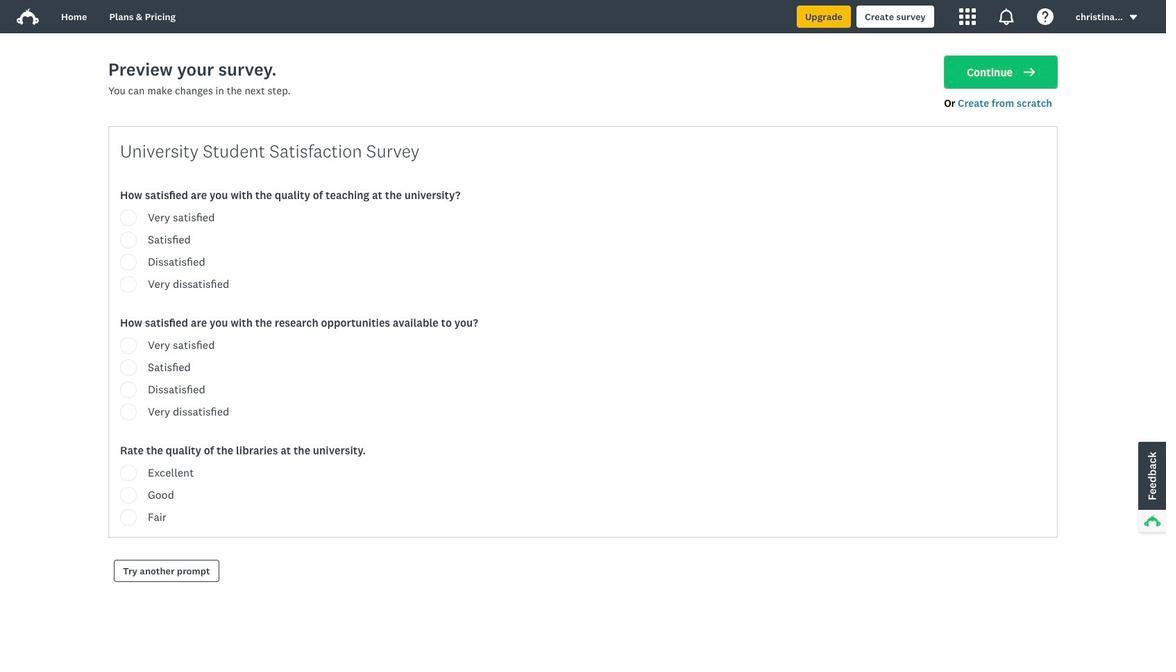 Task type: describe. For each thing, give the bounding box(es) containing it.
2 brand logo image from the top
[[17, 8, 39, 25]]

notification center icon image
[[998, 8, 1015, 25]]

1 brand logo image from the top
[[17, 6, 39, 28]]



Task type: vqa. For each thing, say whether or not it's contained in the screenshot.
first Products Icon from right
no



Task type: locate. For each thing, give the bounding box(es) containing it.
products icon image
[[959, 8, 976, 25], [959, 8, 976, 25]]

dropdown arrow icon image
[[1129, 13, 1138, 22], [1130, 15, 1137, 20]]

help icon image
[[1037, 8, 1054, 25]]

brand logo image
[[17, 6, 39, 28], [17, 8, 39, 25]]



